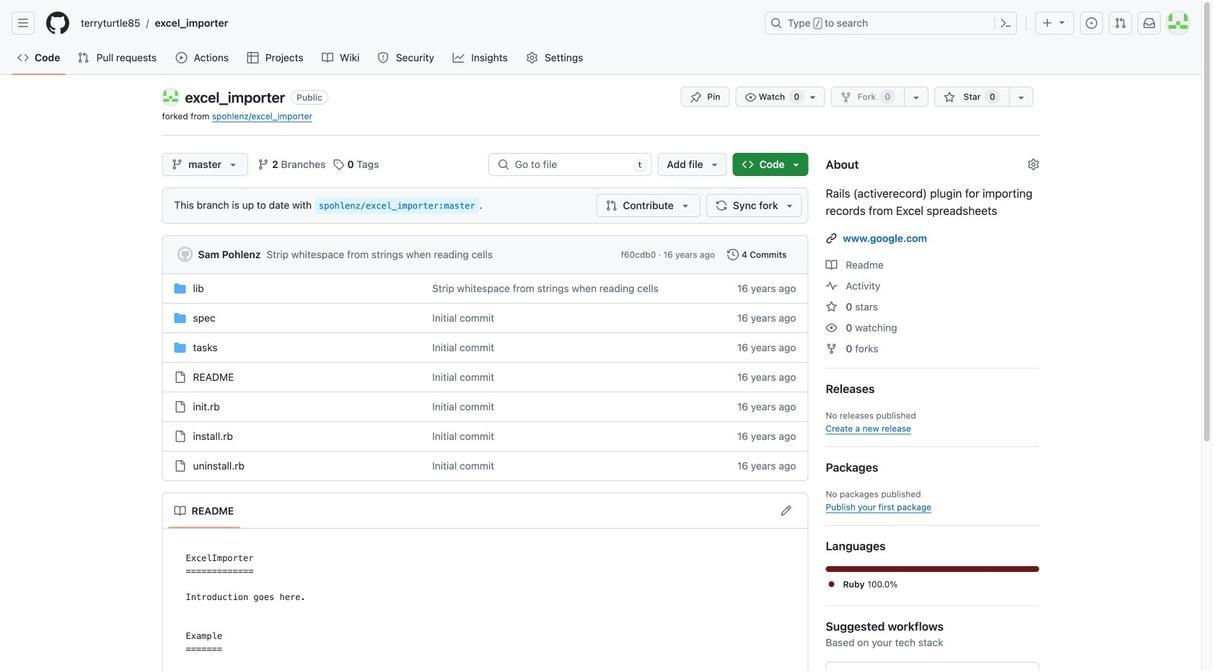 Task type: locate. For each thing, give the bounding box(es) containing it.
2 directory image from the top
[[174, 342, 186, 354]]

0 horizontal spatial git pull request image
[[78, 52, 89, 64]]

triangle down image
[[1057, 16, 1068, 28], [227, 159, 239, 170], [709, 159, 721, 170], [784, 200, 796, 211]]

1 horizontal spatial triangle down image
[[791, 159, 802, 170]]

1 vertical spatial directory image
[[174, 342, 186, 354]]

repo forked image down star icon
[[826, 343, 838, 355]]

ruby 100.0 element
[[826, 567, 1040, 572]]

edit file image
[[781, 505, 792, 517]]

link image
[[826, 233, 838, 244]]

repo forked image
[[841, 92, 852, 103], [826, 343, 838, 355]]

sync image
[[716, 200, 727, 211]]

command palette image
[[1000, 17, 1012, 29]]

graph image
[[453, 52, 465, 64]]

directory image up directory image on the top of the page
[[174, 283, 186, 294]]

0 horizontal spatial triangle down image
[[680, 200, 691, 211]]

table image
[[247, 52, 259, 64]]

triangle down image left git branch image
[[227, 159, 239, 170]]

git pull request image right code icon
[[78, 52, 89, 64]]

0 vertical spatial repo forked image
[[841, 92, 852, 103]]

triangle down image right code image
[[791, 159, 802, 170]]

homepage image
[[46, 12, 69, 35]]

0 horizontal spatial repo forked image
[[826, 343, 838, 355]]

0 horizontal spatial book image
[[174, 506, 186, 517]]

1 directory image from the top
[[174, 283, 186, 294]]

0 users starred this repository element
[[985, 90, 1001, 104]]

eye image
[[745, 92, 757, 103], [826, 322, 838, 334]]

1 vertical spatial book image
[[174, 506, 186, 517]]

shield image
[[378, 52, 389, 64]]

code image
[[17, 52, 29, 64]]

plus image
[[1042, 17, 1054, 29]]

0 vertical spatial book image
[[826, 259, 838, 271]]

book image
[[322, 52, 334, 64]]

0 vertical spatial git pull request image
[[1115, 17, 1127, 29]]

Go to file text field
[[515, 154, 628, 175]]

book image
[[826, 259, 838, 271], [174, 506, 186, 517]]

star image
[[944, 92, 956, 103]]

code image
[[742, 159, 754, 170]]

eye image right pin this repository to your profile icon
[[745, 92, 757, 103]]

0 vertical spatial directory image
[[174, 283, 186, 294]]

0 vertical spatial eye image
[[745, 92, 757, 103]]

eye image down star icon
[[826, 322, 838, 334]]

repo forked image left 'see your forks of this repository' image
[[841, 92, 852, 103]]

list
[[75, 12, 756, 35]]

git pull request image
[[606, 200, 617, 211]]

history image
[[728, 249, 739, 261]]

directory image
[[174, 283, 186, 294], [174, 342, 186, 354]]

1 horizontal spatial book image
[[826, 259, 838, 271]]

triangle down image
[[791, 159, 802, 170], [680, 200, 691, 211]]

directory image down directory image on the top of the page
[[174, 342, 186, 354]]

1 horizontal spatial eye image
[[826, 322, 838, 334]]

add this repository to a list image
[[1016, 92, 1027, 103]]

git pull request image
[[1115, 17, 1127, 29], [78, 52, 89, 64]]

play image
[[176, 52, 187, 64]]

directory image
[[174, 313, 186, 324]]

git pull request image left notifications icon
[[1115, 17, 1127, 29]]

author image
[[178, 247, 192, 262]]

triangle down image left sync icon
[[680, 200, 691, 211]]



Task type: vqa. For each thing, say whether or not it's contained in the screenshot.
Jazzband in the bottom right of the page
no



Task type: describe. For each thing, give the bounding box(es) containing it.
0 vertical spatial triangle down image
[[791, 159, 802, 170]]

git branch image
[[171, 159, 183, 170]]

1 horizontal spatial repo forked image
[[841, 92, 852, 103]]

triangle down image left code image
[[709, 159, 721, 170]]

1 vertical spatial triangle down image
[[680, 200, 691, 211]]

0 horizontal spatial eye image
[[745, 92, 757, 103]]

pin this repository to your profile image
[[690, 92, 702, 103]]

notifications image
[[1144, 17, 1156, 29]]

git branch image
[[258, 159, 269, 170]]

1 vertical spatial eye image
[[826, 322, 838, 334]]

issue opened image
[[1086, 17, 1098, 29]]

star image
[[826, 301, 838, 313]]

gear image
[[527, 52, 538, 64]]

1 vertical spatial repo forked image
[[826, 343, 838, 355]]

1 horizontal spatial git pull request image
[[1115, 17, 1127, 29]]

edit repository metadata image
[[1028, 159, 1040, 170]]

see your forks of this repository image
[[911, 92, 923, 103]]

tag image
[[333, 159, 345, 170]]

triangle down image right plus icon
[[1057, 16, 1068, 28]]

search image
[[498, 159, 509, 170]]

triangle down image right sync icon
[[784, 200, 796, 211]]

pulse image
[[826, 280, 838, 292]]

dot fill image
[[826, 579, 838, 590]]

1 vertical spatial git pull request image
[[78, 52, 89, 64]]

owner avatar image
[[162, 89, 179, 106]]



